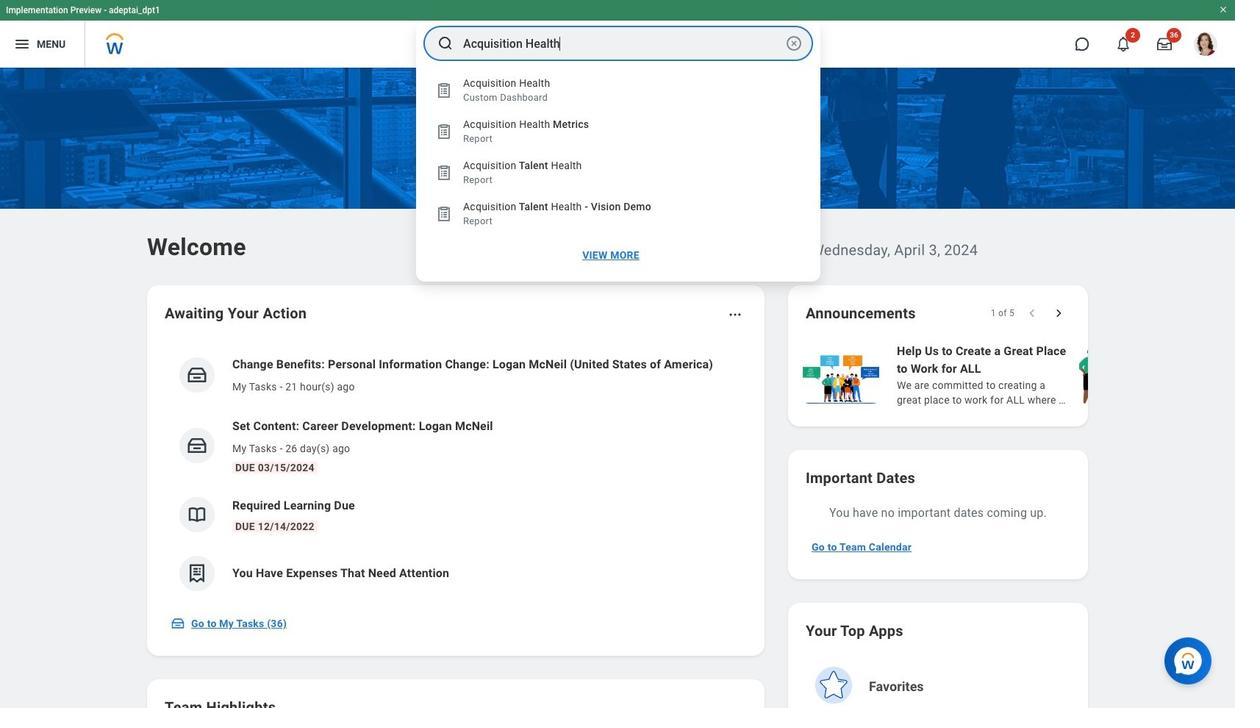 Task type: vqa. For each thing, say whether or not it's contained in the screenshot.
Area
no



Task type: describe. For each thing, give the bounding box(es) containing it.
1 clipboard image from the top
[[435, 82, 453, 99]]

1 horizontal spatial list
[[800, 341, 1235, 409]]

Search Workday  search field
[[463, 27, 782, 60]]

clipboard image
[[435, 205, 453, 223]]

related actions image
[[728, 307, 743, 322]]

chevron left small image
[[1025, 306, 1040, 321]]

2 clipboard image from the top
[[435, 123, 453, 140]]

1 inbox image from the top
[[186, 364, 208, 386]]

dashboard expenses image
[[186, 562, 208, 584]]

suggested results list box
[[416, 70, 820, 273]]



Task type: locate. For each thing, give the bounding box(es) containing it.
0 vertical spatial clipboard image
[[435, 82, 453, 99]]

close environment banner image
[[1219, 5, 1228, 14]]

inbox large image
[[1157, 37, 1172, 51]]

0 horizontal spatial list
[[165, 344, 747, 603]]

1 vertical spatial inbox image
[[186, 435, 208, 457]]

2 inbox image from the top
[[186, 435, 208, 457]]

search image
[[437, 35, 454, 52]]

main content
[[0, 68, 1235, 708]]

list
[[800, 341, 1235, 409], [165, 344, 747, 603]]

profile logan mcneil image
[[1194, 32, 1218, 59]]

2 vertical spatial clipboard image
[[435, 164, 453, 182]]

justify image
[[13, 35, 31, 53]]

clipboard image
[[435, 82, 453, 99], [435, 123, 453, 140], [435, 164, 453, 182]]

chevron right small image
[[1051, 306, 1066, 321]]

book open image
[[186, 504, 208, 526]]

banner
[[0, 0, 1235, 68]]

None search field
[[416, 21, 820, 282]]

0 vertical spatial inbox image
[[186, 364, 208, 386]]

1 vertical spatial clipboard image
[[435, 123, 453, 140]]

x circle image
[[785, 35, 803, 52]]

notifications large image
[[1116, 37, 1131, 51]]

3 clipboard image from the top
[[435, 164, 453, 182]]

status
[[991, 307, 1015, 319]]

inbox image
[[186, 364, 208, 386], [186, 435, 208, 457]]

inbox image
[[171, 616, 185, 631]]



